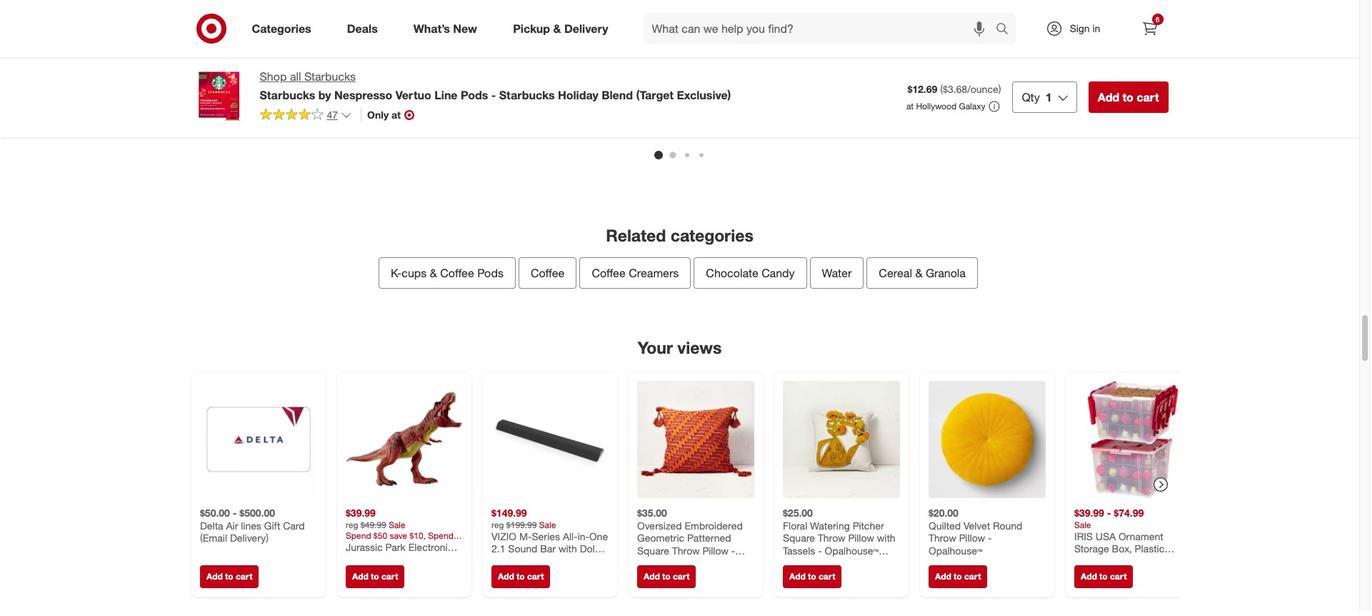 Task type: vqa. For each thing, say whether or not it's contained in the screenshot.
- within $35.00 Oversized Embroidered Geometric Patterned Square Throw Pillow - Opalhouse™ designed with Jungalow™
yes



Task type: describe. For each thing, give the bounding box(es) containing it.
starbucks pumpkin spice non-dairy almondmilk & oatmilk coffee creamer - 28 fl oz link
[[1075, 0, 1192, 127]]

starbucks caramel macchiato creamer - 28 fl oz
[[929, 78, 1046, 115]]

pillow inside $35.00 oversized embroidered geometric patterned square throw pillow - opalhouse™ designed with jungalow™
[[702, 544, 728, 556]]

bar
[[540, 542, 556, 554]]

water
[[822, 266, 852, 280]]

plastic
[[1135, 542, 1165, 554]]

add for $20.00 quilted velvet round throw pillow - opalhouse™
[[935, 571, 951, 582]]

to for $35.00 oversized embroidered geometric patterned square throw pillow - opalhouse™ designed with jungalow™
[[662, 571, 670, 582]]

k8
[[595, 567, 607, 579]]

heavy whipping cream - 32 fl oz (1qt) - good & gather™ link
[[491, 0, 609, 115]]

built
[[543, 555, 563, 567]]

pickup & delivery
[[513, 21, 609, 35]]

what's new
[[414, 21, 478, 35]]

/ounce
[[968, 83, 999, 95]]

starbucks left holiday
[[499, 88, 555, 102]]

fl inside starbucks pumpkin spice non-dairy almondmilk & oatmilk coffee creamer - 28 fl oz
[[1088, 115, 1094, 127]]

non-
[[1075, 90, 1097, 102]]

granola
[[926, 266, 966, 280]]

designed inside $25.00 floral watering pitcher square throw pillow with tassels - opalhouse™ designed with jungalow™
[[783, 557, 824, 569]]

$50.00
[[200, 507, 230, 519]]

1 vertical spatial pods
[[478, 266, 504, 280]]

gather™ inside $3.69 half & half - 32 fl oz (1qt) - good & gather™
[[389, 90, 426, 102]]

cereal
[[879, 266, 913, 280]]

tassels
[[783, 544, 815, 556]]

add for $25.00 floral watering pitcher square throw pillow with tassels - opalhouse™ designed with jungalow™
[[789, 571, 806, 582]]

coffee mate french vanilla coffee creamer - 32 fl oz (1qt) image
[[783, 0, 900, 57]]

what's
[[414, 21, 450, 35]]

related
[[606, 225, 666, 245]]

add for $39.99 - $74.99 sale iris usa ornament storage box, plastic organization container bin, clear/red
[[1081, 571, 1097, 582]]

dolby
[[580, 542, 605, 554]]

fl inside starbucks caramel macchiato creamer - 28 fl oz
[[1040, 90, 1046, 102]]

$199.99
[[506, 519, 537, 530]]

half & half - 16 fl oz (1pt) - good & gather™ image
[[637, 0, 754, 57]]

add to cart button for $25.00 floral watering pitcher square throw pillow with tassels - opalhouse™ designed with jungalow™
[[783, 565, 842, 588]]

47
[[327, 109, 338, 121]]

lines
[[241, 519, 261, 531]]

cart for $39.99 - $74.99 sale iris usa ornament storage box, plastic organization container bin, clear/red
[[1110, 571, 1127, 582]]

vizio m-series all-in-one 2.1 sound bar with dolby atmos and built in subwoofers - m213ad-k8 image
[[491, 381, 609, 498]]

$25.00
[[783, 507, 813, 519]]

(1pt) inside $2.99 heavy whipping cream - 16 fl oz (1pt) - good & gather™
[[235, 90, 255, 102]]

fl inside $2.99 heavy whipping cream - 16 fl oz (1pt) - good & gather™
[[214, 90, 219, 102]]

$12.69 ( $3.68 /ounce )
[[908, 83, 1002, 95]]

$500.00
[[239, 507, 275, 519]]

fl inside heavy whipping cream - 32 fl oz (1qt) - good & gather™
[[505, 90, 510, 102]]

good inside heavy whipping cream - 32 fl oz (1qt) - good & gather™
[[556, 90, 581, 102]]

categories
[[671, 225, 754, 245]]

gift
[[264, 519, 280, 531]]

cart down $49.99
[[381, 571, 398, 582]]

cart down pumpkin
[[1137, 90, 1160, 104]]

delivery)
[[230, 532, 268, 544]]

cart for $35.00 oversized embroidered geometric patterned square throw pillow - opalhouse™ designed with jungalow™
[[673, 571, 690, 582]]

chocolate
[[706, 266, 759, 280]]

starbucks down all
[[260, 88, 315, 102]]

add to cart for $35.00 oversized embroidered geometric patterned square throw pillow - opalhouse™ designed with jungalow™
[[644, 571, 690, 582]]

container
[[1134, 555, 1178, 567]]

chocolate candy
[[706, 266, 795, 280]]

starbucks pumpkin spice non-dairy almondmilk & oatmilk coffee creamer - 28 fl oz
[[1075, 78, 1190, 127]]

- up only at
[[396, 78, 400, 90]]

atmos
[[491, 555, 520, 567]]

$149.99 reg $199.99 sale vizio m-series all-in-one 2.1 sound bar with dolby atmos and built in subwoofers - m213ad-k8
[[491, 507, 608, 579]]

sign
[[1070, 22, 1090, 34]]

add down $49.99
[[352, 571, 368, 582]]

2.1
[[491, 542, 505, 554]]

sale for $74.99
[[1075, 519, 1091, 530]]

$25.00 floral watering pitcher square throw pillow with tassels - opalhouse™ designed with jungalow™
[[783, 507, 897, 569]]

to down pumpkin
[[1123, 90, 1134, 104]]

16 inside $2.99 heavy whipping cream - 16 fl oz (1pt) - good & gather™
[[200, 90, 211, 102]]

what's new link
[[401, 13, 495, 44]]

throw inside $35.00 oversized embroidered geometric patterned square throw pillow - opalhouse™ designed with jungalow™
[[672, 544, 700, 556]]

throw inside $25.00 floral watering pitcher square throw pillow with tassels - opalhouse™ designed with jungalow™
[[818, 532, 845, 544]]

square inside $35.00 oversized embroidered geometric patterned square throw pillow - opalhouse™ designed with jungalow™
[[637, 544, 669, 556]]

oversized embroidered geometric patterned square throw pillow - opalhouse™ designed with jungalow™ image
[[637, 381, 754, 498]]

)
[[999, 83, 1002, 95]]

$12.69
[[908, 83, 938, 95]]

2 half from the left
[[375, 78, 393, 90]]

jungalow™ inside $25.00 floral watering pitcher square throw pillow with tassels - opalhouse™ designed with jungalow™
[[848, 557, 897, 569]]

jurassic park electronic real feel tyrannosaurus rex (target exclusive) image
[[346, 381, 463, 498]]

bin,
[[1075, 567, 1091, 579]]

cart for $50.00 - $500.00 delta air lines gift card (email delivery)
[[235, 571, 252, 582]]

What can we help you find? suggestions appear below search field
[[644, 13, 999, 44]]

$39.99 - $74.99 sale iris usa ornament storage box, plastic organization container bin, clear/red
[[1075, 507, 1178, 579]]

quilted
[[929, 519, 961, 531]]

k-
[[391, 266, 402, 280]]

to down $49.99
[[371, 571, 379, 582]]

good inside $3.69 half & half - 32 fl oz (1qt) - good & gather™
[[352, 90, 377, 102]]

- left holiday
[[549, 90, 553, 102]]

pods inside shop all starbucks starbucks by nespresso vertuo line pods - starbucks holiday blend (target exclusive)
[[461, 88, 488, 102]]

floral watering pitcher square throw pillow with tassels - opalhouse™ designed with jungalow™ image
[[783, 381, 900, 498]]

starbucks caramel macchiato creamer - 28 fl oz image
[[929, 0, 1046, 57]]

creamer inside starbucks pumpkin spice non-dairy almondmilk & oatmilk coffee creamer - 28 fl oz
[[1144, 103, 1183, 115]]

oz inside heavy whipping cream - 32 fl oz (1qt) - good & gather™
[[513, 90, 524, 102]]

add to cart for $149.99 reg $199.99 sale vizio m-series all-in-one 2.1 sound bar with dolby atmos and built in subwoofers - m213ad-k8
[[498, 571, 544, 582]]

qty 1
[[1022, 90, 1052, 104]]

related categories
[[606, 225, 754, 245]]

organization
[[1075, 555, 1131, 567]]

& inside starbucks pumpkin spice non-dairy almondmilk & oatmilk coffee creamer - 28 fl oz
[[1178, 90, 1185, 102]]

all
[[290, 69, 301, 84]]

delta
[[200, 519, 223, 531]]

pickup
[[513, 21, 550, 35]]

quilted velvet round throw pillow - opalhouse™ image
[[929, 381, 1046, 498]]

creamers
[[629, 266, 679, 280]]

add to cart for $25.00 floral watering pitcher square throw pillow with tassels - opalhouse™ designed with jungalow™
[[789, 571, 835, 582]]

$20.00 quilted velvet round throw pillow - opalhouse™
[[929, 507, 1023, 556]]

to for $20.00 quilted velvet round throw pillow - opalhouse™
[[954, 571, 962, 582]]

at hollywood galaxy
[[907, 101, 986, 111]]

- inside starbucks caramel macchiato creamer - 28 fl oz
[[1020, 90, 1024, 102]]

subwoofers
[[491, 567, 545, 579]]

qty
[[1022, 90, 1040, 104]]

clear/red
[[1094, 567, 1139, 579]]

$2.99 heavy whipping cream - 16 fl oz (1pt) - good & gather™
[[200, 65, 312, 115]]

categories
[[252, 21, 311, 35]]

32 inside heavy whipping cream - 32 fl oz (1qt) - good & gather™
[[491, 90, 502, 102]]

k-cups & coffee pods
[[391, 266, 504, 280]]

cart for $20.00 quilted velvet round throw pillow - opalhouse™
[[964, 571, 981, 582]]

heavy inside $2.99 heavy whipping cream - 16 fl oz (1pt) - good & gather™
[[200, 78, 228, 90]]

$3.69
[[346, 65, 370, 77]]

1 horizontal spatial at
[[907, 101, 914, 111]]

with inside $35.00 oversized embroidered geometric patterned square throw pillow - opalhouse™ designed with jungalow™
[[637, 569, 656, 581]]

whipping inside $2.99 heavy whipping cream - 16 fl oz (1pt) - good & gather™
[[230, 78, 273, 90]]

water link
[[810, 257, 864, 289]]

macchiato
[[929, 90, 976, 102]]

16 inside half & half - 16 fl oz (1pt) - good & gather™
[[694, 78, 705, 90]]

- right (target
[[687, 78, 691, 90]]

28 inside starbucks pumpkin spice non-dairy almondmilk & oatmilk coffee creamer - 28 fl oz
[[1075, 115, 1086, 127]]

storage
[[1075, 542, 1109, 554]]

vertuo
[[396, 88, 432, 102]]

throw inside $20.00 quilted velvet round throw pillow - opalhouse™
[[929, 532, 956, 544]]

cream inside $2.99 heavy whipping cream - 16 fl oz (1pt) - good & gather™
[[276, 78, 305, 90]]

and
[[523, 555, 540, 567]]

(
[[941, 83, 943, 95]]

to for $50.00 - $500.00 delta air lines gift card (email delivery)
[[225, 571, 233, 582]]

- inside $20.00 quilted velvet round throw pillow - opalhouse™
[[988, 532, 992, 544]]

(1pt) inside half & half - 16 fl oz (1pt) - good & gather™
[[729, 78, 749, 90]]

in-
[[578, 530, 589, 542]]

velvet
[[964, 519, 990, 531]]

iris usa ornament storage box, plastic organization container bin, clear/red image
[[1075, 381, 1192, 498]]

vizio
[[491, 530, 516, 542]]

only at
[[367, 109, 401, 121]]

jungalow™ inside $35.00 oversized embroidered geometric patterned square throw pillow - opalhouse™ designed with jungalow™
[[658, 569, 707, 581]]

cereal & granola
[[879, 266, 966, 280]]

- inside starbucks pumpkin spice non-dairy almondmilk & oatmilk coffee creamer - 28 fl oz
[[1185, 103, 1189, 115]]

line
[[435, 88, 458, 102]]

6
[[1156, 15, 1160, 24]]

by
[[319, 88, 331, 102]]

add to cart button for $20.00 quilted velvet round throw pillow - opalhouse™
[[929, 565, 988, 588]]

$2.99
[[200, 65, 224, 77]]

$74.99
[[1114, 507, 1144, 519]]

whipping inside heavy whipping cream - 32 fl oz (1qt) - good & gather™
[[522, 78, 564, 90]]

your
[[638, 337, 673, 357]]

shop all starbucks starbucks by nespresso vertuo line pods - starbucks holiday blend (target exclusive)
[[260, 69, 731, 102]]

categories link
[[240, 13, 329, 44]]

sale for $49.99
[[389, 519, 405, 530]]

gather™ inside heavy whipping cream - 32 fl oz (1qt) - good & gather™
[[491, 103, 528, 115]]



Task type: locate. For each thing, give the bounding box(es) containing it.
add down quilted
[[935, 571, 951, 582]]

1 horizontal spatial sale
[[539, 519, 556, 530]]

watering
[[810, 519, 850, 531]]

1 designed from the left
[[694, 557, 735, 569]]

with inside $149.99 reg $199.99 sale vizio m-series all-in-one 2.1 sound bar with dolby atmos and built in subwoofers - m213ad-k8
[[558, 542, 577, 554]]

(1qt) inside heavy whipping cream - 32 fl oz (1qt) - good & gather™
[[526, 90, 547, 102]]

image of starbucks by nespresso vertuo line pods - starbucks holiday blend (target exclusive) image
[[191, 69, 248, 126]]

0 horizontal spatial cream
[[276, 78, 305, 90]]

opalhouse™ inside $35.00 oversized embroidered geometric patterned square throw pillow - opalhouse™ designed with jungalow™
[[637, 557, 691, 569]]

- down embroidered
[[731, 544, 735, 556]]

to down organization
[[1100, 571, 1108, 582]]

reg inside $39.99 reg $49.99 sale
[[346, 519, 358, 530]]

to for $39.99 - $74.99 sale iris usa ornament storage box, plastic organization container bin, clear/red
[[1100, 571, 1108, 582]]

half & half - 16 fl oz (1pt) - good & gather™ link
[[637, 0, 754, 103]]

1 $39.99 from the left
[[346, 507, 375, 519]]

oz down $2.99
[[222, 90, 232, 102]]

& inside $2.99 heavy whipping cream - 16 fl oz (1pt) - good & gather™
[[292, 90, 299, 102]]

embroidered
[[685, 519, 743, 531]]

designed down tassels
[[783, 557, 824, 569]]

0 horizontal spatial 28
[[1027, 90, 1038, 102]]

fl right line
[[505, 90, 510, 102]]

2 designed from the left
[[783, 557, 824, 569]]

add right the non-
[[1098, 90, 1120, 104]]

fl right (target
[[708, 78, 713, 90]]

3 half from the left
[[637, 78, 655, 90]]

sound
[[508, 542, 537, 554]]

1 horizontal spatial pillow
[[848, 532, 874, 544]]

cart for $25.00 floral watering pitcher square throw pillow with tassels - opalhouse™ designed with jungalow™
[[819, 571, 835, 582]]

heavy whipping cream - 32 fl oz (1qt) - good & gather™ image
[[491, 0, 609, 57]]

add to cart down pumpkin
[[1098, 90, 1160, 104]]

add to cart
[[1098, 90, 1160, 104], [206, 571, 252, 582], [352, 571, 398, 582], [498, 571, 544, 582], [644, 571, 690, 582], [789, 571, 835, 582], [935, 571, 981, 582], [1081, 571, 1127, 582]]

$50.00 - $500.00 delta air lines gift card (email delivery)
[[200, 507, 305, 544]]

(1qt) right the vertuo
[[437, 78, 458, 90]]

2 heavy from the left
[[491, 78, 519, 90]]

all-
[[563, 530, 578, 542]]

add to cart for $20.00 quilted velvet round throw pillow - opalhouse™
[[935, 571, 981, 582]]

to down $20.00 quilted velvet round throw pillow - opalhouse™ at the bottom of page
[[954, 571, 962, 582]]

reg down $149.99
[[491, 519, 504, 530]]

half down $3.69 at the left
[[346, 78, 363, 90]]

$39.99
[[346, 507, 375, 519], [1075, 507, 1104, 519]]

(email
[[200, 532, 227, 544]]

0 horizontal spatial opalhouse™
[[637, 557, 691, 569]]

- inside $149.99 reg $199.99 sale vizio m-series all-in-one 2.1 sound bar with dolby atmos and built in subwoofers - m213ad-k8
[[548, 567, 552, 579]]

cart down geometric
[[673, 571, 690, 582]]

square inside $25.00 floral watering pitcher square throw pillow with tassels - opalhouse™ designed with jungalow™
[[783, 532, 815, 544]]

$3.68
[[943, 83, 968, 95]]

reg left $49.99
[[346, 519, 358, 530]]

1 reg from the left
[[346, 519, 358, 530]]

with down pitcher
[[877, 532, 896, 544]]

1 horizontal spatial heavy
[[491, 78, 519, 90]]

coffee
[[1111, 103, 1141, 115], [440, 266, 474, 280], [531, 266, 565, 280], [592, 266, 626, 280]]

0 horizontal spatial in
[[565, 555, 573, 567]]

add down geometric
[[644, 571, 660, 582]]

chocolate candy link
[[694, 257, 807, 289]]

pods right line
[[461, 88, 488, 102]]

heavy whipping cream - 16 fl oz (1pt) - good & gather™ image
[[200, 0, 317, 57]]

28 inside starbucks caramel macchiato creamer - 28 fl oz
[[1027, 90, 1038, 102]]

- down 'shop'
[[258, 90, 262, 102]]

$35.00 oversized embroidered geometric patterned square throw pillow - opalhouse™ designed with jungalow™
[[637, 507, 743, 581]]

exclusive)
[[677, 88, 731, 102]]

0 horizontal spatial throw
[[672, 544, 700, 556]]

0 vertical spatial jungalow™
[[848, 557, 897, 569]]

3 sale from the left
[[1075, 519, 1091, 530]]

2 horizontal spatial opalhouse™
[[929, 544, 983, 556]]

starbucks pumpkin spice non-dairy almondmilk & oatmilk coffee creamer - 28 fl oz image
[[1075, 0, 1192, 57]]

box,
[[1112, 542, 1132, 554]]

6 link
[[1135, 13, 1166, 44]]

fl left 1
[[1040, 90, 1046, 102]]

sale right $49.99
[[389, 519, 405, 530]]

0 vertical spatial 32
[[402, 78, 414, 90]]

starbucks inside starbucks caramel macchiato creamer - 28 fl oz
[[929, 78, 974, 90]]

caramel
[[977, 78, 1014, 90]]

fl left line
[[416, 78, 421, 90]]

oz inside half & half - 16 fl oz (1pt) - good & gather™
[[716, 78, 726, 90]]

add to cart down $49.99
[[352, 571, 398, 582]]

ornament
[[1119, 530, 1164, 542]]

pillow down pitcher
[[848, 532, 874, 544]]

2 cream from the left
[[567, 78, 597, 90]]

sale inside $39.99 reg $49.99 sale
[[389, 519, 405, 530]]

cereal & granola link
[[867, 257, 978, 289]]

- up air
[[232, 507, 237, 519]]

with down geometric
[[637, 569, 656, 581]]

- inside shop all starbucks starbucks by nespresso vertuo line pods - starbucks holiday blend (target exclusive)
[[492, 88, 496, 102]]

1 horizontal spatial 16
[[694, 78, 705, 90]]

28 left 1
[[1027, 90, 1038, 102]]

designed
[[694, 557, 735, 569], [783, 557, 824, 569]]

0 horizontal spatial (1qt)
[[437, 78, 458, 90]]

to down and on the left of page
[[516, 571, 525, 582]]

pillow down velvet
[[959, 532, 985, 544]]

-
[[308, 78, 312, 90], [396, 78, 400, 90], [600, 78, 604, 90], [687, 78, 691, 90], [492, 88, 496, 102], [258, 90, 262, 102], [346, 90, 349, 102], [549, 90, 553, 102], [637, 90, 641, 102], [1020, 90, 1024, 102], [1185, 103, 1189, 115], [232, 507, 237, 519], [1107, 507, 1111, 519], [988, 532, 992, 544], [731, 544, 735, 556], [818, 544, 822, 556], [548, 567, 552, 579]]

sale up the storage on the right bottom of page
[[1075, 519, 1091, 530]]

0 vertical spatial pods
[[461, 88, 488, 102]]

1 vertical spatial square
[[637, 544, 669, 556]]

sign in
[[1070, 22, 1101, 34]]

1 horizontal spatial $39.99
[[1075, 507, 1104, 519]]

opalhouse™ down pitcher
[[825, 544, 879, 556]]

2 whipping from the left
[[522, 78, 564, 90]]

reg inside $149.99 reg $199.99 sale vizio m-series all-in-one 2.1 sound bar with dolby atmos and built in subwoofers - m213ad-k8
[[491, 519, 504, 530]]

creamer inside starbucks caramel macchiato creamer - 28 fl oz
[[978, 90, 1017, 102]]

iris
[[1075, 530, 1093, 542]]

1 horizontal spatial in
[[1093, 22, 1101, 34]]

deals
[[347, 21, 378, 35]]

starbucks up by
[[304, 69, 356, 84]]

oatmilk
[[1075, 103, 1109, 115]]

0 horizontal spatial square
[[637, 544, 669, 556]]

$39.99 for reg
[[346, 507, 375, 519]]

- right all
[[308, 78, 312, 90]]

- right blend
[[637, 90, 641, 102]]

0 vertical spatial 28
[[1027, 90, 1038, 102]]

- right line
[[492, 88, 496, 102]]

starbucks inside starbucks pumpkin spice non-dairy almondmilk & oatmilk coffee creamer - 28 fl oz
[[1075, 78, 1120, 90]]

$39.99 reg $49.99 sale
[[346, 507, 405, 530]]

(1qt) inside $3.69 half & half - 32 fl oz (1qt) - good & gather™
[[437, 78, 458, 90]]

- right ) at top
[[1020, 90, 1024, 102]]

square down geometric
[[637, 544, 669, 556]]

sale inside $39.99 - $74.99 sale iris usa ornament storage box, plastic organization container bin, clear/red
[[1075, 519, 1091, 530]]

oz inside starbucks pumpkin spice non-dairy almondmilk & oatmilk coffee creamer - 28 fl oz
[[1096, 115, 1107, 127]]

add for $149.99 reg $199.99 sale vizio m-series all-in-one 2.1 sound bar with dolby atmos and built in subwoofers - m213ad-k8
[[498, 571, 514, 582]]

designed inside $35.00 oversized embroidered geometric patterned square throw pillow - opalhouse™ designed with jungalow™
[[694, 557, 735, 569]]

2 horizontal spatial sale
[[1075, 519, 1091, 530]]

half right blend
[[637, 78, 655, 90]]

oz down oatmilk at the top right of page
[[1096, 115, 1107, 127]]

to for $149.99 reg $199.99 sale vizio m-series all-in-one 2.1 sound bar with dolby atmos and built in subwoofers - m213ad-k8
[[516, 571, 525, 582]]

1 vertical spatial (1qt)
[[526, 90, 547, 102]]

2 good from the left
[[352, 90, 377, 102]]

0 horizontal spatial sale
[[389, 519, 405, 530]]

oz left line
[[424, 78, 435, 90]]

opalhouse™ down quilted
[[929, 544, 983, 556]]

air
[[226, 519, 238, 531]]

add down atmos
[[498, 571, 514, 582]]

almondmilk
[[1123, 90, 1175, 102]]

add to cart down geometric
[[644, 571, 690, 582]]

pods left coffee link
[[478, 266, 504, 280]]

whipping down heavy whipping cream - 32 fl oz (1qt) - good & gather™ image
[[522, 78, 564, 90]]

2 sale from the left
[[539, 519, 556, 530]]

28 down oatmilk at the top right of page
[[1075, 115, 1086, 127]]

1 horizontal spatial (1qt)
[[526, 90, 547, 102]]

$39.99 up $49.99
[[346, 507, 375, 519]]

1 horizontal spatial opalhouse™
[[825, 544, 879, 556]]

0 horizontal spatial at
[[392, 109, 401, 121]]

add for $35.00 oversized embroidered geometric patterned square throw pillow - opalhouse™ designed with jungalow™
[[644, 571, 660, 582]]

dairy
[[1097, 90, 1120, 102]]

oz inside $2.99 heavy whipping cream - 16 fl oz (1pt) - good & gather™
[[222, 90, 232, 102]]

only
[[367, 109, 389, 121]]

3 good from the left
[[556, 90, 581, 102]]

usa
[[1096, 530, 1116, 542]]

1 horizontal spatial 28
[[1075, 115, 1086, 127]]

gather™ inside $2.99 heavy whipping cream - 16 fl oz (1pt) - good & gather™
[[200, 103, 236, 115]]

0 horizontal spatial reg
[[346, 519, 358, 530]]

throw down quilted
[[929, 532, 956, 544]]

fl down $2.99
[[214, 90, 219, 102]]

add to cart button
[[1089, 81, 1169, 113], [200, 565, 259, 588], [346, 565, 404, 588], [491, 565, 550, 588], [637, 565, 696, 588], [783, 565, 842, 588], [929, 565, 988, 588], [1075, 565, 1133, 588]]

0 vertical spatial (1qt)
[[437, 78, 458, 90]]

1 horizontal spatial (1pt)
[[729, 78, 749, 90]]

- down built
[[548, 567, 552, 579]]

add to cart button for $35.00 oversized embroidered geometric patterned square throw pillow - opalhouse™ designed with jungalow™
[[637, 565, 696, 588]]

cream left blend
[[567, 78, 597, 90]]

32 inside $3.69 half & half - 32 fl oz (1qt) - good & gather™
[[402, 78, 414, 90]]

1 horizontal spatial creamer
[[1144, 103, 1183, 115]]

0 horizontal spatial creamer
[[978, 90, 1017, 102]]

1 horizontal spatial 32
[[491, 90, 502, 102]]

$39.99 for -
[[1075, 507, 1104, 519]]

- inside $25.00 floral watering pitcher square throw pillow with tassels - opalhouse™ designed with jungalow™
[[818, 544, 822, 556]]

1 horizontal spatial reg
[[491, 519, 504, 530]]

- inside $39.99 - $74.99 sale iris usa ornament storage box, plastic organization container bin, clear/red
[[1107, 507, 1111, 519]]

0 vertical spatial square
[[783, 532, 815, 544]]

to down geometric
[[662, 571, 670, 582]]

1 half from the left
[[346, 78, 363, 90]]

gather™
[[389, 90, 426, 102], [681, 90, 717, 102], [200, 103, 236, 115], [491, 103, 528, 115]]

fl
[[416, 78, 421, 90], [708, 78, 713, 90], [214, 90, 219, 102], [505, 90, 510, 102], [1040, 90, 1046, 102], [1088, 115, 1094, 127]]

- inside $35.00 oversized embroidered geometric patterned square throw pillow - opalhouse™ designed with jungalow™
[[731, 544, 735, 556]]

coffee link
[[519, 257, 577, 289]]

2 reg from the left
[[491, 519, 504, 530]]

add to cart button for $39.99 - $74.99 sale iris usa ornament storage box, plastic organization container bin, clear/red
[[1075, 565, 1133, 588]]

0 horizontal spatial pillow
[[702, 544, 728, 556]]

in right sign
[[1093, 22, 1101, 34]]

$49.99
[[360, 519, 386, 530]]

reg for $39.99
[[346, 519, 358, 530]]

- inside $50.00 - $500.00 delta air lines gift card (email delivery)
[[232, 507, 237, 519]]

sale for $199.99
[[539, 519, 556, 530]]

to for $25.00 floral watering pitcher square throw pillow with tassels - opalhouse™ designed with jungalow™
[[808, 571, 816, 582]]

0 horizontal spatial 16
[[200, 90, 211, 102]]

one
[[589, 530, 608, 542]]

designed down patterned
[[694, 557, 735, 569]]

opalhouse™ down geometric
[[637, 557, 691, 569]]

delivery
[[565, 21, 609, 35]]

2 horizontal spatial pillow
[[959, 532, 985, 544]]

0 horizontal spatial jungalow™
[[658, 569, 707, 581]]

add to cart button for $149.99 reg $199.99 sale vizio m-series all-in-one 2.1 sound bar with dolby atmos and built in subwoofers - m213ad-k8
[[491, 565, 550, 588]]

heavy right line
[[491, 78, 519, 90]]

round
[[993, 519, 1023, 531]]

to down the (email
[[225, 571, 233, 582]]

0 vertical spatial (1pt)
[[729, 78, 749, 90]]

coffee inside starbucks pumpkin spice non-dairy almondmilk & oatmilk coffee creamer - 28 fl oz
[[1111, 103, 1141, 115]]

1 cream from the left
[[276, 78, 305, 90]]

1 vertical spatial in
[[565, 555, 573, 567]]

add
[[1098, 90, 1120, 104], [206, 571, 222, 582], [352, 571, 368, 582], [498, 571, 514, 582], [644, 571, 660, 582], [789, 571, 806, 582], [935, 571, 951, 582], [1081, 571, 1097, 582]]

add to cart for $50.00 - $500.00 delta air lines gift card (email delivery)
[[206, 571, 252, 582]]

search button
[[989, 13, 1024, 47]]

1 horizontal spatial whipping
[[522, 78, 564, 90]]

- right holiday
[[600, 78, 604, 90]]

views
[[678, 337, 722, 357]]

half & half - 32 fl oz (1qt) - good & gather™ image
[[346, 0, 463, 57]]

- right by
[[346, 90, 349, 102]]

creamer down the caramel
[[978, 90, 1017, 102]]

0 horizontal spatial whipping
[[230, 78, 273, 90]]

0 horizontal spatial heavy
[[200, 78, 228, 90]]

cart down delivery)
[[235, 571, 252, 582]]

0 horizontal spatial designed
[[694, 557, 735, 569]]

1 horizontal spatial designed
[[783, 557, 824, 569]]

1 heavy from the left
[[200, 78, 228, 90]]

gather™ right (target
[[681, 90, 717, 102]]

$39.99 inside $39.99 - $74.99 sale iris usa ornament storage box, plastic organization container bin, clear/red
[[1075, 507, 1104, 519]]

at right only
[[392, 109, 401, 121]]

gather™ up only at
[[389, 90, 426, 102]]

$39.99 up 'iris'
[[1075, 507, 1104, 519]]

add to cart for $39.99 - $74.99 sale iris usa ornament storage box, plastic organization container bin, clear/red
[[1081, 571, 1127, 582]]

at
[[907, 101, 914, 111], [392, 109, 401, 121]]

with down watering
[[827, 557, 846, 569]]

throw
[[818, 532, 845, 544], [929, 532, 956, 544], [672, 544, 700, 556]]

fl inside $3.69 half & half - 32 fl oz (1qt) - good & gather™
[[416, 78, 421, 90]]

1 horizontal spatial square
[[783, 532, 815, 544]]

$3.69 half & half - 32 fl oz (1qt) - good & gather™
[[346, 65, 458, 102]]

in
[[1093, 22, 1101, 34], [565, 555, 573, 567]]

1 good from the left
[[264, 90, 290, 102]]

cream inside heavy whipping cream - 32 fl oz (1qt) - good & gather™
[[567, 78, 597, 90]]

galaxy
[[959, 101, 986, 111]]

with
[[877, 532, 896, 544], [558, 542, 577, 554], [827, 557, 846, 569], [637, 569, 656, 581]]

4 half from the left
[[667, 78, 685, 90]]

add to cart down $20.00 quilted velvet round throw pillow - opalhouse™ at the bottom of page
[[935, 571, 981, 582]]

pods
[[461, 88, 488, 102], [478, 266, 504, 280]]

jungalow™ down pitcher
[[848, 557, 897, 569]]

creamer down the almondmilk
[[1144, 103, 1183, 115]]

good inside half & half - 16 fl oz (1pt) - good & gather™
[[644, 90, 669, 102]]

sale
[[389, 519, 405, 530], [539, 519, 556, 530], [1075, 519, 1091, 530]]

$20.00
[[929, 507, 959, 519]]

$149.99
[[491, 507, 527, 519]]

oz inside $3.69 half & half - 32 fl oz (1qt) - good & gather™
[[424, 78, 435, 90]]

32
[[402, 78, 414, 90], [491, 90, 502, 102]]

half & half - 16 fl oz (1pt) - good & gather™
[[637, 78, 749, 102]]

starbucks caramel macchiato creamer - 28 fl oz link
[[929, 0, 1046, 115]]

half up only at
[[375, 78, 393, 90]]

gather™ inside half & half - 16 fl oz (1pt) - good & gather™
[[681, 90, 717, 102]]

sign in link
[[1034, 13, 1123, 44]]

& inside heavy whipping cream - 32 fl oz (1qt) - good & gather™
[[584, 90, 590, 102]]

card
[[283, 519, 305, 531]]

delta air lines gift card (email delivery) image
[[200, 381, 317, 498]]

cart for $149.99 reg $199.99 sale vizio m-series all-in-one 2.1 sound bar with dolby atmos and built in subwoofers - m213ad-k8
[[527, 571, 544, 582]]

1 horizontal spatial jungalow™
[[848, 557, 897, 569]]

jungalow™ down geometric
[[658, 569, 707, 581]]

opalhouse™
[[825, 544, 879, 556], [929, 544, 983, 556], [637, 557, 691, 569]]

1 horizontal spatial throw
[[818, 532, 845, 544]]

to down tassels
[[808, 571, 816, 582]]

cream up 47 link
[[276, 78, 305, 90]]

28
[[1027, 90, 1038, 102], [1075, 115, 1086, 127]]

add for $50.00 - $500.00 delta air lines gift card (email delivery)
[[206, 571, 222, 582]]

gather™ down $2.99
[[200, 103, 236, 115]]

add to cart down tassels
[[789, 571, 835, 582]]

47 link
[[260, 108, 352, 124]]

2 horizontal spatial throw
[[929, 532, 956, 544]]

heavy inside heavy whipping cream - 32 fl oz (1qt) - good & gather™
[[491, 78, 519, 90]]

deals link
[[335, 13, 396, 44]]

add to cart down and on the left of page
[[498, 571, 544, 582]]

m213ad-
[[554, 567, 595, 579]]

coffee creamers link
[[580, 257, 691, 289]]

heavy down $2.99
[[200, 78, 228, 90]]

2 $39.99 from the left
[[1075, 507, 1104, 519]]

reg for $149.99
[[491, 519, 504, 530]]

1 vertical spatial (1pt)
[[235, 90, 255, 102]]

pitcher
[[853, 519, 884, 531]]

opalhouse™ inside $25.00 floral watering pitcher square throw pillow with tassels - opalhouse™ designed with jungalow™
[[825, 544, 879, 556]]

add down the (email
[[206, 571, 222, 582]]

your views
[[638, 337, 722, 357]]

pillow inside $20.00 quilted velvet round throw pillow - opalhouse™
[[959, 532, 985, 544]]

1 vertical spatial 16
[[200, 90, 211, 102]]

k-cups & coffee pods link
[[379, 257, 516, 289]]

1 whipping from the left
[[230, 78, 273, 90]]

whipping
[[230, 78, 273, 90], [522, 78, 564, 90]]

1 horizontal spatial cream
[[567, 78, 597, 90]]

cart down and on the left of page
[[527, 571, 544, 582]]

1 sale from the left
[[389, 519, 405, 530]]

series
[[532, 530, 560, 542]]

0 vertical spatial in
[[1093, 22, 1101, 34]]

add down organization
[[1081, 571, 1097, 582]]

good inside $2.99 heavy whipping cream - 16 fl oz (1pt) - good & gather™
[[264, 90, 290, 102]]

$39.99 inside $39.99 reg $49.99 sale
[[346, 507, 375, 519]]

32 right line
[[491, 90, 502, 102]]

0 vertical spatial 16
[[694, 78, 705, 90]]

sale up "bar"
[[539, 519, 556, 530]]

opalhouse™ inside $20.00 quilted velvet round throw pillow - opalhouse™
[[929, 544, 983, 556]]

add down tassels
[[789, 571, 806, 582]]

0 horizontal spatial (1pt)
[[235, 90, 255, 102]]

in up m213ad-
[[565, 555, 573, 567]]

add to cart down the (email
[[206, 571, 252, 582]]

starbucks up the macchiato on the top of the page
[[929, 78, 974, 90]]

oversized
[[637, 519, 682, 531]]

blend
[[602, 88, 633, 102]]

cream
[[276, 78, 305, 90], [567, 78, 597, 90]]

throw down watering
[[818, 532, 845, 544]]

1 vertical spatial 32
[[491, 90, 502, 102]]

half down half & half - 16 fl oz (1pt) - good & gather™ 'image'
[[667, 78, 685, 90]]

candy
[[762, 266, 795, 280]]

starbucks up the non-
[[1075, 78, 1120, 90]]

0 horizontal spatial 32
[[402, 78, 414, 90]]

fl inside half & half - 16 fl oz (1pt) - good & gather™
[[708, 78, 713, 90]]

1 vertical spatial jungalow™
[[658, 569, 707, 581]]

add to cart button for $50.00 - $500.00 delta air lines gift card (email delivery)
[[200, 565, 259, 588]]

sale inside $149.99 reg $199.99 sale vizio m-series all-in-one 2.1 sound bar with dolby atmos and built in subwoofers - m213ad-k8
[[539, 519, 556, 530]]

spice
[[1164, 78, 1190, 90]]

16 down $2.99
[[200, 90, 211, 102]]

in inside $149.99 reg $199.99 sale vizio m-series all-in-one 2.1 sound bar with dolby atmos and built in subwoofers - m213ad-k8
[[565, 555, 573, 567]]

4 good from the left
[[644, 90, 669, 102]]

0 horizontal spatial $39.99
[[346, 507, 375, 519]]

oz inside starbucks caramel macchiato creamer - 28 fl oz
[[929, 103, 939, 115]]

1 vertical spatial 28
[[1075, 115, 1086, 127]]

pillow inside $25.00 floral watering pitcher square throw pillow with tassels - opalhouse™ designed with jungalow™
[[848, 532, 874, 544]]

good up only
[[352, 90, 377, 102]]



